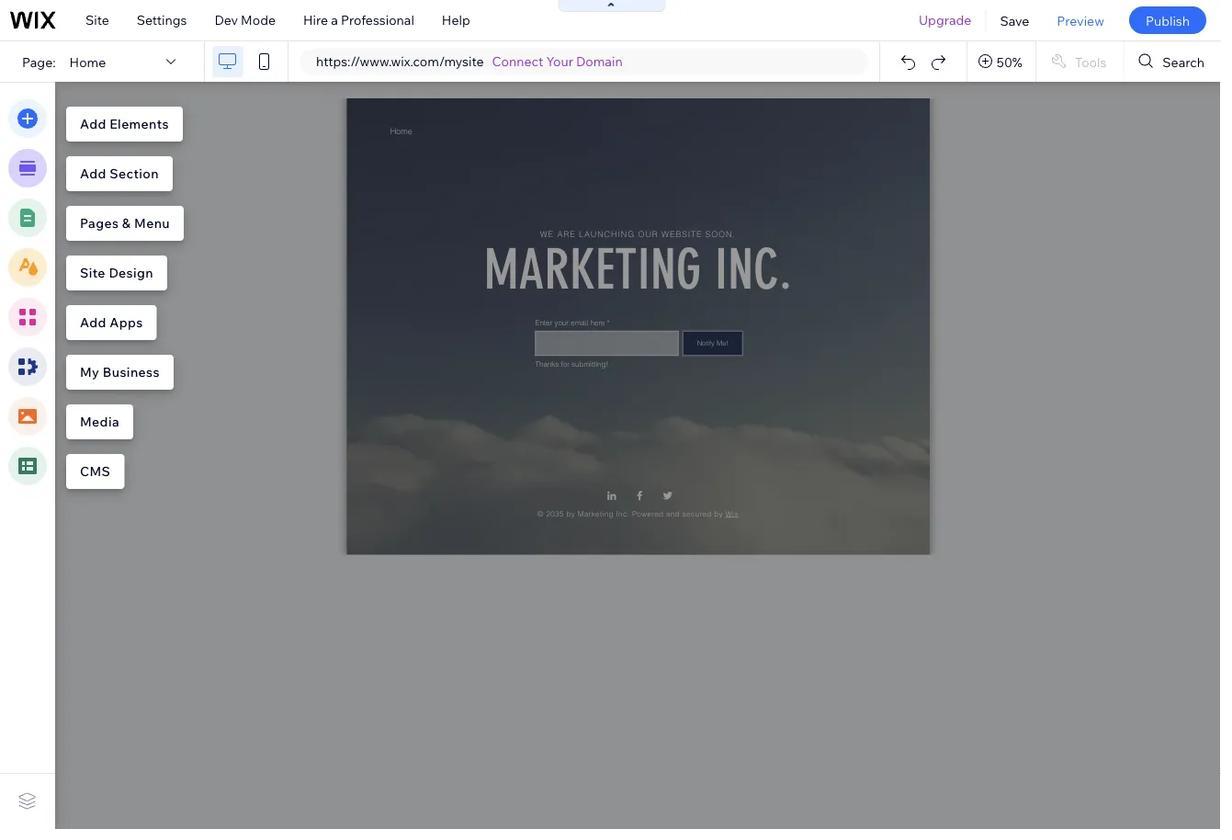 Task type: describe. For each thing, give the bounding box(es) containing it.
add section
[[80, 165, 159, 182]]

design
[[109, 265, 153, 281]]

settings
[[137, 12, 187, 28]]

my
[[80, 364, 100, 380]]

publish
[[1146, 12, 1191, 28]]

connect
[[492, 53, 544, 69]]

add for add section
[[80, 165, 106, 182]]

add for add elements
[[80, 116, 106, 132]]

search
[[1163, 54, 1205, 70]]

my business
[[80, 364, 160, 380]]

elements
[[110, 116, 169, 132]]

menu
[[134, 215, 170, 231]]

dev mode
[[215, 12, 276, 28]]

50%
[[997, 54, 1023, 70]]

domain
[[576, 53, 623, 69]]

help
[[442, 12, 470, 28]]

site for site design
[[80, 265, 106, 281]]

your
[[547, 53, 574, 69]]

add for add apps
[[80, 314, 106, 331]]

50% button
[[968, 41, 1036, 82]]

hire a professional
[[303, 12, 415, 28]]

hire
[[303, 12, 328, 28]]

add apps
[[80, 314, 143, 331]]

https://www.wix.com/mysite connect your domain
[[316, 53, 623, 69]]



Task type: locate. For each thing, give the bounding box(es) containing it.
preview button
[[1044, 0, 1119, 40]]

tools button
[[1037, 41, 1124, 82]]

cms
[[80, 463, 111, 479]]

media
[[80, 414, 120, 430]]

&
[[122, 215, 131, 231]]

site for site
[[86, 12, 109, 28]]

1 vertical spatial site
[[80, 265, 106, 281]]

2 add from the top
[[80, 165, 106, 182]]

dev
[[215, 12, 238, 28]]

pages & menu
[[80, 215, 170, 231]]

1 vertical spatial add
[[80, 165, 106, 182]]

https://www.wix.com/mysite
[[316, 53, 484, 69]]

add left apps
[[80, 314, 106, 331]]

3 add from the top
[[80, 314, 106, 331]]

1 add from the top
[[80, 116, 106, 132]]

add
[[80, 116, 106, 132], [80, 165, 106, 182], [80, 314, 106, 331]]

0 vertical spatial add
[[80, 116, 106, 132]]

0 vertical spatial site
[[86, 12, 109, 28]]

site left design
[[80, 265, 106, 281]]

save button
[[987, 0, 1044, 40]]

home
[[69, 54, 106, 70]]

business
[[103, 364, 160, 380]]

pages
[[80, 215, 119, 231]]

search button
[[1125, 41, 1222, 82]]

site design
[[80, 265, 153, 281]]

preview
[[1058, 12, 1105, 28]]

tools
[[1076, 54, 1107, 70]]

save
[[1001, 12, 1030, 28]]

a
[[331, 12, 338, 28]]

2 vertical spatial add
[[80, 314, 106, 331]]

upgrade
[[919, 12, 972, 28]]

site up home
[[86, 12, 109, 28]]

publish button
[[1130, 6, 1207, 34]]

site
[[86, 12, 109, 28], [80, 265, 106, 281]]

add left elements
[[80, 116, 106, 132]]

mode
[[241, 12, 276, 28]]

add left section
[[80, 165, 106, 182]]

apps
[[110, 314, 143, 331]]

section
[[110, 165, 159, 182]]

add elements
[[80, 116, 169, 132]]

professional
[[341, 12, 415, 28]]



Task type: vqa. For each thing, say whether or not it's contained in the screenshot.
Add Apps
yes



